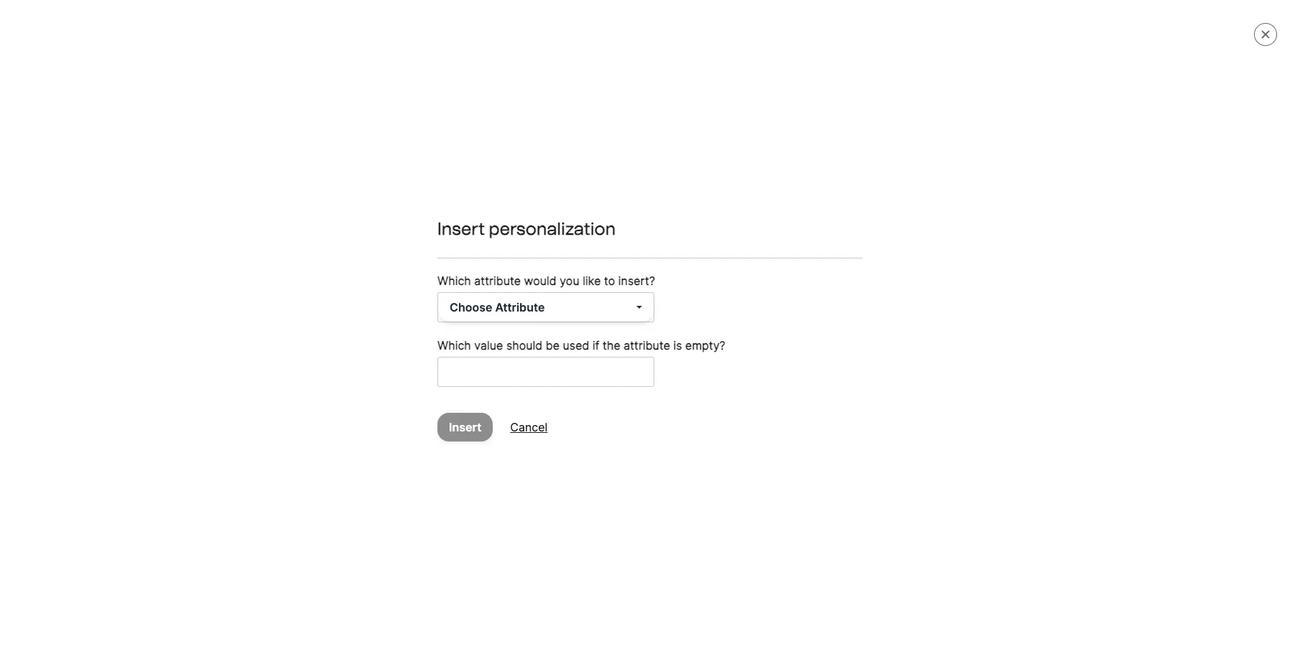 Task type: vqa. For each thing, say whether or not it's contained in the screenshot.
Event
no



Task type: locate. For each thing, give the bounding box(es) containing it.
opening
[[1019, 305, 1057, 318]]

attribute
[[495, 300, 545, 315]]

which
[[438, 274, 471, 288], [438, 339, 471, 353]]

0 horizontal spatial will
[[811, 323, 826, 335]]

rate.
[[413, 323, 434, 335]]

is left empty?
[[674, 339, 682, 353]]

of up the on the right
[[785, 305, 794, 318]]

supported
[[507, 323, 556, 335]]

text up feature
[[477, 305, 495, 318]]

0 vertical spatial to
[[604, 274, 615, 288]]

1 vertical spatial email
[[470, 444, 495, 456]]

0 horizontal spatial this
[[437, 323, 457, 335]]

subject.
[[462, 340, 500, 352]]

arrow right image
[[1264, 20, 1274, 32]]

cancel link
[[511, 420, 548, 435]]

None text field
[[438, 358, 654, 387]]

attribute up choose attribute
[[475, 274, 521, 288]]

email down insert button
[[470, 444, 495, 456]]

step
[[1235, 19, 1261, 33]]

overview
[[669, 305, 712, 318]]

email
[[600, 323, 625, 335], [470, 444, 495, 456]]

1 vertical spatial insert
[[449, 420, 482, 435]]

1 horizontal spatial like
[[665, 323, 681, 335]]

short
[[449, 305, 474, 318]]

2 which from the top
[[438, 339, 471, 353]]

is
[[497, 323, 504, 335], [674, 339, 682, 353]]

text right the on the right
[[790, 323, 808, 335]]

text
[[459, 247, 480, 262], [477, 305, 495, 318], [790, 323, 808, 335]]

0 vertical spatial is
[[497, 323, 504, 335]]

campaign
[[827, 444, 873, 456]]

insert for insert
[[449, 420, 482, 435]]

this up displayed
[[852, 305, 872, 318]]

insert for insert personalization
[[438, 218, 485, 239]]

of
[[714, 305, 724, 318], [785, 305, 794, 318]]

your up inbox,
[[995, 305, 1016, 318]]

1 vertical spatial which
[[438, 339, 471, 353]]

in
[[892, 323, 901, 335], [601, 444, 609, 456]]

choose inside button
[[450, 300, 493, 315]]

and
[[713, 323, 731, 335]]

be left the "shown"
[[552, 444, 564, 456]]

be down by
[[546, 339, 560, 353]]

None text field
[[424, 275, 931, 292]]

this
[[852, 305, 872, 318], [437, 323, 457, 335]]

when
[[713, 444, 739, 456]]

should
[[507, 339, 543, 353]]

clients,
[[628, 323, 662, 335]]

of up and
[[714, 305, 724, 318]]

write
[[413, 305, 438, 318]]

your
[[797, 305, 818, 318], [995, 305, 1016, 318], [904, 323, 925, 335], [612, 444, 633, 456], [803, 444, 824, 456]]

1 horizontal spatial to
[[604, 274, 615, 288]]

0 vertical spatial will
[[874, 305, 890, 318]]

content
[[745, 305, 782, 318]]

35
[[532, 305, 544, 318]]

will down the email.
[[811, 323, 826, 335]]

0 vertical spatial which
[[438, 274, 471, 288]]

attribute down clients,
[[624, 339, 671, 353]]

choose attribute
[[450, 300, 545, 315]]

this down a
[[437, 323, 457, 335]]

will up displayed
[[874, 305, 890, 318]]

personalization
[[489, 218, 616, 239]]

displayed
[[844, 323, 890, 335]]

0 horizontal spatial attribute
[[475, 274, 521, 288]]

the down insert button
[[452, 444, 468, 456]]

0 horizontal spatial of
[[714, 305, 724, 318]]

your left the email.
[[797, 305, 818, 318]]

1 vertical spatial text
[[477, 305, 495, 318]]

the up and
[[727, 305, 742, 318]]

that
[[604, 305, 623, 318]]

which for which attribute would you like to insert?
[[438, 274, 471, 288]]

to
[[604, 274, 615, 288], [539, 444, 549, 456]]

1 vertical spatial in
[[601, 444, 609, 456]]

0 horizontal spatial choose
[[413, 444, 449, 456]]

insert up preview text
[[438, 218, 485, 239]]

email inside write a short text (about 35 characters) that gives an overview of the content of your email. this will significantly increase your opening rate. this feature is supported by most email clients, like gmail and yahoo. the text will be displayed in your recipient's inbox, just below the subject.
[[600, 323, 625, 335]]

attribute
[[475, 274, 521, 288], [624, 339, 671, 353]]

the right if
[[603, 339, 621, 353]]

be
[[829, 323, 841, 335], [546, 339, 560, 353], [552, 444, 564, 456]]

empty?
[[686, 339, 726, 353]]

1 vertical spatial choose
[[413, 444, 449, 456]]

0 vertical spatial choose
[[450, 300, 493, 315]]

is up "value"
[[497, 323, 504, 335]]

1 horizontal spatial this
[[852, 305, 872, 318]]

1 horizontal spatial of
[[785, 305, 794, 318]]

1 vertical spatial like
[[665, 323, 681, 335]]

0 horizontal spatial is
[[497, 323, 504, 335]]

the
[[727, 305, 742, 318], [603, 339, 621, 353], [444, 340, 460, 352], [452, 444, 468, 456]]

will
[[874, 305, 890, 318], [811, 323, 826, 335]]

0 vertical spatial email
[[600, 323, 625, 335]]

insert down 'email'
[[449, 420, 482, 435]]

increase
[[952, 305, 993, 318]]

below
[[413, 340, 441, 352]]

just
[[1010, 323, 1028, 335]]

1 vertical spatial this
[[437, 323, 457, 335]]

be down the email.
[[829, 323, 841, 335]]

in right displayed
[[892, 323, 901, 335]]

1 horizontal spatial is
[[674, 339, 682, 353]]

0 vertical spatial this
[[852, 305, 872, 318]]

recipient's
[[927, 323, 976, 335]]

would
[[524, 274, 557, 288]]

you
[[560, 274, 580, 288]]

0 vertical spatial insert
[[438, 218, 485, 239]]

an
[[654, 305, 666, 318]]

email.
[[821, 305, 849, 318]]

in right the "shown"
[[601, 444, 609, 456]]

your right receive
[[803, 444, 824, 456]]

insert
[[438, 218, 485, 239], [449, 420, 482, 435]]

choose the email address to be shown in your recipients inbox when they receive your campaign or
[[413, 444, 886, 456]]

1 horizontal spatial choose
[[450, 300, 493, 315]]

1 which from the top
[[438, 274, 471, 288]]

1 horizontal spatial attribute
[[624, 339, 671, 353]]

choose down insert button
[[413, 444, 449, 456]]

which down feature
[[438, 339, 471, 353]]

your left recipients
[[612, 444, 633, 456]]

text right preview
[[459, 247, 480, 262]]

like down an
[[665, 323, 681, 335]]

which down preview text
[[438, 274, 471, 288]]

choose attribute button
[[438, 293, 654, 322]]

to left insert?
[[604, 274, 615, 288]]

0 vertical spatial attribute
[[475, 274, 521, 288]]

0 vertical spatial in
[[892, 323, 901, 335]]

to right "address"
[[539, 444, 549, 456]]

feature
[[460, 323, 494, 335]]

1 horizontal spatial will
[[874, 305, 890, 318]]

1 horizontal spatial email
[[600, 323, 625, 335]]

like right you
[[583, 274, 601, 288]]

1 horizontal spatial in
[[892, 323, 901, 335]]

choose up feature
[[450, 300, 493, 315]]

email down "that"
[[600, 323, 625, 335]]

0 horizontal spatial like
[[583, 274, 601, 288]]

recipients
[[635, 444, 682, 456]]

insert inside button
[[449, 420, 482, 435]]

choose for choose attribute
[[450, 300, 493, 315]]

like
[[583, 274, 601, 288], [665, 323, 681, 335]]

0 horizontal spatial to
[[539, 444, 549, 456]]

0 vertical spatial be
[[829, 323, 841, 335]]

choose
[[450, 300, 493, 315], [413, 444, 449, 456]]



Task type: describe. For each thing, give the bounding box(es) containing it.
preview
[[413, 247, 456, 262]]

next step button
[[1195, 11, 1285, 40]]

or
[[876, 444, 886, 456]]

0 horizontal spatial email
[[470, 444, 495, 456]]

shown
[[567, 444, 598, 456]]

1 of from the left
[[714, 305, 724, 318]]

which for which value should be used if the attribute is empty?
[[438, 339, 471, 353]]

write a short text (about 35 characters) that gives an overview of the content of your email. this will significantly increase your opening rate. this feature is supported by most email clients, like gmail and yahoo. the text will be displayed in your recipient's inbox, just below the subject.
[[413, 305, 1057, 352]]

email
[[444, 385, 472, 400]]

most
[[574, 323, 597, 335]]

from
[[413, 385, 440, 400]]

1 vertical spatial will
[[811, 323, 826, 335]]

a
[[440, 305, 446, 318]]

next step
[[1206, 19, 1261, 33]]

insert?
[[619, 274, 655, 288]]

inbox
[[685, 444, 711, 456]]

choose for choose the email address to be shown in your recipients inbox when they receive your campaign or
[[413, 444, 449, 456]]

characters)
[[547, 305, 602, 318]]

value
[[475, 339, 503, 353]]

2 vertical spatial be
[[552, 444, 564, 456]]

2 of from the left
[[785, 305, 794, 318]]

the
[[769, 323, 787, 335]]

next
[[1206, 19, 1232, 33]]

be inside write a short text (about 35 characters) that gives an overview of the content of your email. this will significantly increase your opening rate. this feature is supported by most email clients, like gmail and yahoo. the text will be displayed in your recipient's inbox, just below the subject.
[[829, 323, 841, 335]]

0 horizontal spatial in
[[601, 444, 609, 456]]

by
[[559, 323, 571, 335]]

1 vertical spatial to
[[539, 444, 549, 456]]

receive
[[766, 444, 800, 456]]

used
[[563, 339, 590, 353]]

in inside write a short text (about 35 characters) that gives an overview of the content of your email. this will significantly increase your opening rate. this feature is supported by most email clients, like gmail and yahoo. the text will be displayed in your recipient's inbox, just below the subject.
[[892, 323, 901, 335]]

(about
[[498, 305, 529, 318]]

your down significantly
[[904, 323, 925, 335]]

0 vertical spatial text
[[459, 247, 480, 262]]

1 vertical spatial is
[[674, 339, 682, 353]]

inbox,
[[979, 323, 1008, 335]]

gmail
[[683, 323, 710, 335]]

yahoo.
[[734, 323, 766, 335]]

gives
[[626, 305, 651, 318]]

insert personalization
[[438, 218, 616, 239]]

significantly
[[893, 305, 950, 318]]

address
[[498, 444, 536, 456]]

insert button
[[438, 413, 493, 442]]

cancel
[[511, 420, 548, 435]]

preview text
[[413, 247, 480, 262]]

the right below
[[444, 340, 460, 352]]

0 vertical spatial like
[[583, 274, 601, 288]]

which attribute would you like to insert?
[[438, 274, 655, 288]]

they
[[742, 444, 763, 456]]

1 vertical spatial be
[[546, 339, 560, 353]]

if
[[593, 339, 600, 353]]

which value should be used if the attribute is empty?
[[438, 339, 726, 353]]

like inside write a short text (about 35 characters) that gives an overview of the content of your email. this will significantly increase your opening rate. this feature is supported by most email clients, like gmail and yahoo. the text will be displayed in your recipient's inbox, just below the subject.
[[665, 323, 681, 335]]

2 vertical spatial text
[[790, 323, 808, 335]]

from email
[[413, 385, 472, 400]]

is inside write a short text (about 35 characters) that gives an overview of the content of your email. this will significantly increase your opening rate. this feature is supported by most email clients, like gmail and yahoo. the text will be displayed in your recipient's inbox, just below the subject.
[[497, 323, 504, 335]]

1 vertical spatial attribute
[[624, 339, 671, 353]]



